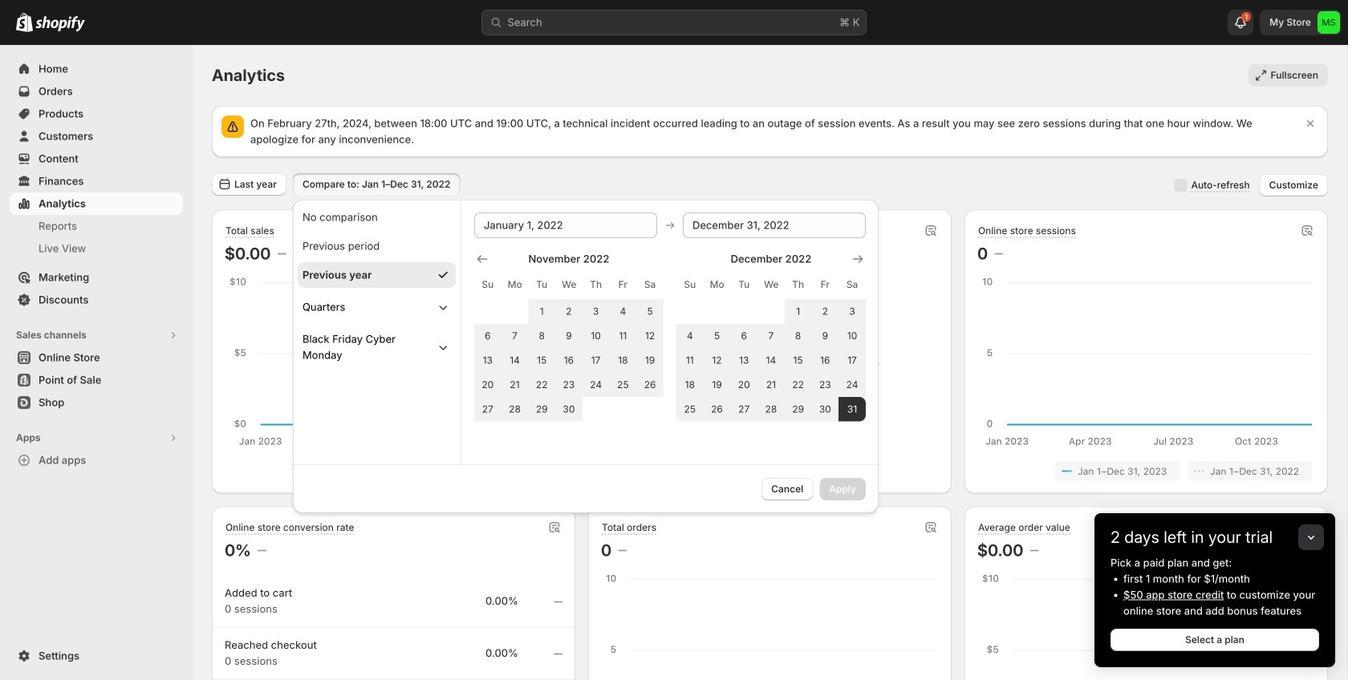Task type: describe. For each thing, give the bounding box(es) containing it.
sunday element for 1st grid from the left
[[474, 271, 501, 299]]

saturday element for friday "element" for thursday element associated with the tuesday element related to 2nd grid from the left
[[839, 271, 866, 299]]

wednesday element for thursday element for the tuesday element related to 1st grid from the left
[[556, 271, 583, 299]]

saturday element for friday "element" related to thursday element for the tuesday element related to 1st grid from the left
[[637, 271, 664, 299]]

thursday element for the tuesday element related to 1st grid from the left
[[583, 271, 610, 299]]

tuesday element for 1st grid from the left
[[528, 271, 556, 299]]

monday element for 1st grid from the left's 'sunday' element
[[501, 271, 528, 299]]

1 list from the left
[[228, 462, 560, 481]]

2 list from the left
[[981, 462, 1312, 481]]

0 horizontal spatial shopify image
[[16, 13, 33, 32]]

friday element for thursday element for the tuesday element related to 1st grid from the left
[[610, 271, 637, 299]]

monday element for 2nd grid from the left's 'sunday' element
[[704, 271, 731, 299]]



Task type: vqa. For each thing, say whether or not it's contained in the screenshot.
the middle brand
no



Task type: locate. For each thing, give the bounding box(es) containing it.
1 horizontal spatial saturday element
[[839, 271, 866, 299]]

2 tuesday element from the left
[[731, 271, 758, 299]]

0 horizontal spatial wednesday element
[[556, 271, 583, 299]]

1 tuesday element from the left
[[528, 271, 556, 299]]

1 monday element from the left
[[501, 271, 528, 299]]

tuesday element down yyyy-mm-dd text box
[[731, 271, 758, 299]]

1 sunday element from the left
[[474, 271, 501, 299]]

1 horizontal spatial thursday element
[[785, 271, 812, 299]]

thursday element down yyyy-mm-dd text field
[[583, 271, 610, 299]]

saturday element
[[637, 271, 664, 299], [839, 271, 866, 299]]

thursday element for the tuesday element related to 2nd grid from the left
[[785, 271, 812, 299]]

1 horizontal spatial monday element
[[704, 271, 731, 299]]

0 horizontal spatial friday element
[[610, 271, 637, 299]]

1 horizontal spatial list
[[981, 462, 1312, 481]]

wednesday element down yyyy-mm-dd text box
[[758, 271, 785, 299]]

YYYY-MM-DD text field
[[683, 213, 866, 238]]

list
[[228, 462, 560, 481], [981, 462, 1312, 481]]

0 horizontal spatial tuesday element
[[528, 271, 556, 299]]

tuesday element for 2nd grid from the left
[[731, 271, 758, 299]]

grid
[[474, 251, 664, 422], [677, 251, 866, 422]]

1 wednesday element from the left
[[556, 271, 583, 299]]

2 wednesday element from the left
[[758, 271, 785, 299]]

tuesday element
[[528, 271, 556, 299], [731, 271, 758, 299]]

0 horizontal spatial saturday element
[[637, 271, 664, 299]]

1 horizontal spatial grid
[[677, 251, 866, 422]]

wednesday element
[[556, 271, 583, 299], [758, 271, 785, 299]]

0 horizontal spatial monday element
[[501, 271, 528, 299]]

2 thursday element from the left
[[785, 271, 812, 299]]

1 saturday element from the left
[[637, 271, 664, 299]]

YYYY-MM-DD text field
[[474, 213, 657, 238]]

1 horizontal spatial wednesday element
[[758, 271, 785, 299]]

friday element
[[610, 271, 637, 299], [812, 271, 839, 299]]

shopify image
[[16, 13, 33, 32], [35, 16, 85, 32]]

2 friday element from the left
[[812, 271, 839, 299]]

wednesday element down yyyy-mm-dd text field
[[556, 271, 583, 299]]

thursday element down yyyy-mm-dd text box
[[785, 271, 812, 299]]

0 horizontal spatial grid
[[474, 251, 664, 422]]

1 horizontal spatial sunday element
[[677, 271, 704, 299]]

2 monday element from the left
[[704, 271, 731, 299]]

1 grid from the left
[[474, 251, 664, 422]]

tuesday element down yyyy-mm-dd text field
[[528, 271, 556, 299]]

0 horizontal spatial list
[[228, 462, 560, 481]]

sunday element for 2nd grid from the left
[[677, 271, 704, 299]]

wednesday element for thursday element associated with the tuesday element related to 2nd grid from the left
[[758, 271, 785, 299]]

2 grid from the left
[[677, 251, 866, 422]]

0 horizontal spatial sunday element
[[474, 271, 501, 299]]

2 saturday element from the left
[[839, 271, 866, 299]]

thursday element
[[583, 271, 610, 299], [785, 271, 812, 299]]

1 friday element from the left
[[610, 271, 637, 299]]

my store image
[[1318, 11, 1341, 34]]

1 horizontal spatial friday element
[[812, 271, 839, 299]]

sunday element
[[474, 271, 501, 299], [677, 271, 704, 299]]

1 thursday element from the left
[[583, 271, 610, 299]]

1 horizontal spatial shopify image
[[35, 16, 85, 32]]

0 horizontal spatial thursday element
[[583, 271, 610, 299]]

2 sunday element from the left
[[677, 271, 704, 299]]

monday element
[[501, 271, 528, 299], [704, 271, 731, 299]]

1 horizontal spatial tuesday element
[[731, 271, 758, 299]]

friday element for thursday element associated with the tuesday element related to 2nd grid from the left
[[812, 271, 839, 299]]



